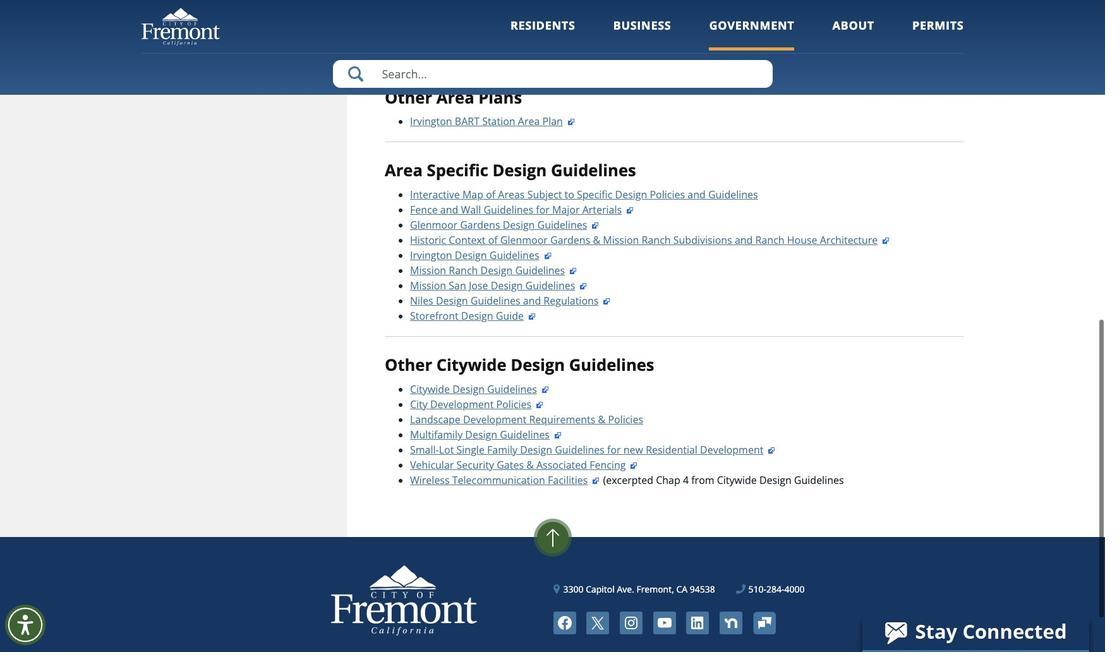 Task type: locate. For each thing, give the bounding box(es) containing it.
policies
[[650, 188, 685, 202], [497, 398, 532, 411], [608, 413, 644, 427]]

architecture
[[820, 233, 878, 247]]

niles
[[410, 294, 434, 308]]

and right subdivisions
[[735, 233, 753, 247]]

government
[[710, 18, 795, 33]]

small-
[[410, 443, 439, 457]]

mission down historic
[[410, 264, 446, 278]]

1 horizontal spatial plan
[[628, 6, 648, 20]]

2 vertical spatial area
[[385, 160, 423, 182]]

510-284-4000 link
[[737, 583, 805, 596]]

for down subject
[[536, 203, 550, 217]]

irvington down other area plans
[[410, 115, 452, 129]]

development up (excerpted chap 4 from citywide design guidelines
[[701, 443, 764, 457]]

for up fencing
[[608, 443, 621, 457]]

development up multifamily design guidelines link
[[463, 413, 527, 427]]

ranch left "house"
[[756, 233, 785, 247]]

footer nd icon image
[[720, 612, 743, 635]]

policies up historic context of glenmoor gardens & mission ranch subdivisions and ranch house architecture link
[[650, 188, 685, 202]]

glenmoor up historic
[[410, 218, 458, 232]]

master
[[592, 6, 625, 20]]

area up interactive
[[385, 160, 423, 182]]

warm springs technology center master plan
[[433, 6, 648, 20]]

for inside citywide design guidelines city development policies landscape development requirements & policies multifamily design guidelines small-lot single family design guidelines for new residential development vehicular security gates & associated fencing
[[608, 443, 621, 457]]

1 vertical spatial specific
[[577, 188, 613, 202]]

residents
[[511, 18, 576, 33]]

about
[[833, 18, 875, 33]]

irvington bart station area plan
[[410, 115, 563, 129]]

subject
[[528, 188, 562, 202]]

1 vertical spatial gardens
[[551, 233, 591, 247]]

0 horizontal spatial plan
[[543, 115, 563, 129]]

irvington bart station area plan link
[[410, 115, 576, 129]]

2 horizontal spatial ranch
[[756, 233, 785, 247]]

footer li icon image
[[687, 612, 709, 635]]

irvington design guidelines link
[[410, 249, 552, 262]]

ranch
[[642, 233, 671, 247], [756, 233, 785, 247], [449, 264, 478, 278]]

area
[[437, 86, 475, 109], [518, 115, 540, 129], [385, 160, 423, 182]]

1 vertical spatial area
[[518, 115, 540, 129]]

1 vertical spatial policies
[[497, 398, 532, 411]]

citywide design guidelines link
[[410, 382, 550, 396]]

specific up arterials on the right top of page
[[577, 188, 613, 202]]

2 horizontal spatial area
[[518, 115, 540, 129]]

0 vertical spatial development
[[431, 398, 494, 411]]

area up bart
[[437, 86, 475, 109]]

mission down arterials on the right top of page
[[603, 233, 639, 247]]

& right the gates
[[527, 458, 534, 472]]

2 vertical spatial &
[[527, 458, 534, 472]]

area right 'station'
[[518, 115, 540, 129]]

map
[[463, 188, 484, 202]]

gardens down wall on the top
[[460, 218, 500, 232]]

& down arterials on the right top of page
[[593, 233, 601, 247]]

3300 capitol ave. fremont, ca 94538 link
[[554, 583, 716, 596]]

1 horizontal spatial policies
[[608, 413, 644, 427]]

1 vertical spatial other
[[385, 354, 432, 376]]

for inside interactive map of areas subject to specific design policies and guidelines fence and wall guidelines for major arterials glenmoor gardens design guidelines historic context of glenmoor gardens & mission ranch subdivisions and ranch house architecture irvington design guidelines mission ranch design guidelines mission san jose design guidelines niles design guidelines and regulations storefront design guide
[[536, 203, 550, 217]]

citywide right from
[[717, 473, 757, 487]]

1 horizontal spatial area
[[437, 86, 475, 109]]

plans
[[479, 86, 522, 109]]

of up irvington design guidelines link
[[488, 233, 498, 247]]

0 vertical spatial for
[[536, 203, 550, 217]]

0 vertical spatial other
[[385, 86, 432, 109]]

chap
[[656, 473, 681, 487]]

1 other from the top
[[385, 86, 432, 109]]

0 horizontal spatial glenmoor
[[410, 218, 458, 232]]

other
[[385, 86, 432, 109], [385, 354, 432, 376]]

fence
[[410, 203, 438, 217]]

plan
[[628, 6, 648, 20], [543, 115, 563, 129]]

warm springs technology center master plan link
[[433, 6, 648, 20]]

1 vertical spatial for
[[608, 443, 621, 457]]

2 vertical spatial mission
[[410, 279, 446, 293]]

& up small-lot single family design guidelines for new residential development link at bottom
[[598, 413, 606, 427]]

1 horizontal spatial for
[[608, 443, 621, 457]]

1 irvington from the top
[[410, 115, 452, 129]]

bart
[[455, 115, 480, 129]]

0 vertical spatial irvington
[[410, 115, 452, 129]]

for
[[536, 203, 550, 217], [608, 443, 621, 457]]

landscape development requirements & policies link
[[410, 413, 644, 427]]

footer ig icon image
[[620, 612, 643, 635]]

irvington
[[410, 115, 452, 129], [410, 249, 452, 262]]

1 horizontal spatial glenmoor
[[501, 233, 548, 247]]

of
[[486, 188, 496, 202], [488, 233, 498, 247]]

2 irvington from the top
[[410, 249, 452, 262]]

permits
[[913, 18, 964, 33]]

0 horizontal spatial area
[[385, 160, 423, 182]]

0 vertical spatial &
[[593, 233, 601, 247]]

vehicular security gates & associated fencing link
[[410, 458, 639, 472]]

wireless
[[410, 473, 450, 487]]

gardens down major
[[551, 233, 591, 247]]

0 vertical spatial specific
[[427, 160, 489, 182]]

1 horizontal spatial gardens
[[551, 233, 591, 247]]

and
[[688, 188, 706, 202], [441, 203, 459, 217], [735, 233, 753, 247], [523, 294, 541, 308]]

irvington inside interactive map of areas subject to specific design policies and guidelines fence and wall guidelines for major arterials glenmoor gardens design guidelines historic context of glenmoor gardens & mission ranch subdivisions and ranch house architecture irvington design guidelines mission ranch design guidelines mission san jose design guidelines niles design guidelines and regulations storefront design guide
[[410, 249, 452, 262]]

0 vertical spatial mission
[[603, 233, 639, 247]]

(excerpted
[[603, 473, 654, 487]]

& inside interactive map of areas subject to specific design policies and guidelines fence and wall guidelines for major arterials glenmoor gardens design guidelines historic context of glenmoor gardens & mission ranch subdivisions and ranch house architecture irvington design guidelines mission ranch design guidelines mission san jose design guidelines niles design guidelines and regulations storefront design guide
[[593, 233, 601, 247]]

policies inside interactive map of areas subject to specific design policies and guidelines fence and wall guidelines for major arterials glenmoor gardens design guidelines historic context of glenmoor gardens & mission ranch subdivisions and ranch house architecture irvington design guidelines mission ranch design guidelines mission san jose design guidelines niles design guidelines and regulations storefront design guide
[[650, 188, 685, 202]]

1 horizontal spatial specific
[[577, 188, 613, 202]]

ranch up san
[[449, 264, 478, 278]]

from
[[692, 473, 715, 487]]

0 horizontal spatial specific
[[427, 160, 489, 182]]

&
[[593, 233, 601, 247], [598, 413, 606, 427], [527, 458, 534, 472]]

2 horizontal spatial policies
[[650, 188, 685, 202]]

interactive map of areas subject to specific design policies and guidelines link
[[410, 188, 758, 202]]

policies up new
[[608, 413, 644, 427]]

0 vertical spatial glenmoor
[[410, 218, 458, 232]]

house
[[788, 233, 818, 247]]

citywide
[[437, 354, 507, 376], [410, 382, 450, 396], [717, 473, 757, 487]]

glenmoor
[[410, 218, 458, 232], [501, 233, 548, 247]]

citywide up citywide design guidelines link
[[437, 354, 507, 376]]

1 vertical spatial citywide
[[410, 382, 450, 396]]

1 vertical spatial plan
[[543, 115, 563, 129]]

0 horizontal spatial ranch
[[449, 264, 478, 278]]

0 vertical spatial policies
[[650, 188, 685, 202]]

2 other from the top
[[385, 354, 432, 376]]

single
[[457, 443, 485, 457]]

specific
[[427, 160, 489, 182], [577, 188, 613, 202]]

footer tw icon image
[[587, 612, 610, 635]]

1 vertical spatial irvington
[[410, 249, 452, 262]]

development
[[431, 398, 494, 411], [463, 413, 527, 427], [701, 443, 764, 457]]

plan right master at the top right of the page
[[628, 6, 648, 20]]

citywide up city
[[410, 382, 450, 396]]

policies up landscape development requirements & policies link
[[497, 398, 532, 411]]

guidelines
[[551, 160, 637, 182], [709, 188, 758, 202], [484, 203, 534, 217], [538, 218, 588, 232], [490, 249, 540, 262], [516, 264, 565, 278], [526, 279, 576, 293], [471, 294, 521, 308], [569, 354, 655, 376], [488, 382, 537, 396], [500, 428, 550, 442], [555, 443, 605, 457], [795, 473, 844, 487]]

plan down the search text field at the top
[[543, 115, 563, 129]]

of right map
[[486, 188, 496, 202]]

0 horizontal spatial for
[[536, 203, 550, 217]]

context
[[449, 233, 486, 247]]

irvington down historic
[[410, 249, 452, 262]]

1 vertical spatial mission
[[410, 264, 446, 278]]

subdivisions
[[674, 233, 733, 247]]

2 vertical spatial development
[[701, 443, 764, 457]]

0 horizontal spatial gardens
[[460, 218, 500, 232]]

mission up niles
[[410, 279, 446, 293]]

ranch left subdivisions
[[642, 233, 671, 247]]

development down citywide design guidelines link
[[431, 398, 494, 411]]

other citywide design guidelines
[[385, 354, 655, 376]]

residential
[[646, 443, 698, 457]]

center
[[558, 6, 589, 20]]

security
[[457, 458, 494, 472]]

specific up map
[[427, 160, 489, 182]]

2 vertical spatial policies
[[608, 413, 644, 427]]

glenmoor down glenmoor gardens design guidelines link
[[501, 233, 548, 247]]

1 vertical spatial &
[[598, 413, 606, 427]]

510-
[[749, 583, 767, 595]]

other area plans
[[385, 86, 522, 109]]

about link
[[833, 18, 875, 50]]

0 vertical spatial gardens
[[460, 218, 500, 232]]

landscape
[[410, 413, 461, 427]]



Task type: vqa. For each thing, say whether or not it's contained in the screenshot.
Footer Nd Icon
yes



Task type: describe. For each thing, give the bounding box(es) containing it.
fence and wall guidelines for major arterials link
[[410, 203, 635, 217]]

major
[[553, 203, 580, 217]]

and down interactive
[[441, 203, 459, 217]]

requirements
[[529, 413, 596, 427]]

multifamily design guidelines link
[[410, 428, 563, 442]]

san
[[449, 279, 466, 293]]

footer my icon image
[[753, 612, 776, 634]]

multifamily
[[410, 428, 463, 442]]

facilities
[[548, 473, 588, 487]]

footer fb icon image
[[554, 612, 576, 635]]

citywide design guidelines city development policies landscape development requirements & policies multifamily design guidelines small-lot single family design guidelines for new residential development vehicular security gates & associated fencing
[[410, 382, 764, 472]]

other for other citywide design guidelines
[[385, 354, 432, 376]]

technology
[[501, 6, 555, 20]]

(excerpted chap 4 from citywide design guidelines
[[601, 473, 844, 487]]

glenmoor gardens design guidelines link
[[410, 218, 600, 232]]

lot
[[439, 443, 454, 457]]

2 vertical spatial citywide
[[717, 473, 757, 487]]

regulations
[[544, 294, 599, 308]]

4000
[[785, 583, 805, 595]]

business link
[[614, 18, 672, 50]]

0 horizontal spatial policies
[[497, 398, 532, 411]]

284-
[[767, 583, 785, 595]]

capitol
[[586, 583, 615, 595]]

city
[[410, 398, 428, 411]]

and up subdivisions
[[688, 188, 706, 202]]

citywide inside citywide design guidelines city development policies landscape development requirements & policies multifamily design guidelines small-lot single family design guidelines for new residential development vehicular security gates & associated fencing
[[410, 382, 450, 396]]

specific inside interactive map of areas subject to specific design policies and guidelines fence and wall guidelines for major arterials glenmoor gardens design guidelines historic context of glenmoor gardens & mission ranch subdivisions and ranch house architecture irvington design guidelines mission ranch design guidelines mission san jose design guidelines niles design guidelines and regulations storefront design guide
[[577, 188, 613, 202]]

510-284-4000
[[749, 583, 805, 595]]

1 vertical spatial glenmoor
[[501, 233, 548, 247]]

gates
[[497, 458, 524, 472]]

storefront design guide link
[[410, 309, 537, 323]]

family
[[487, 443, 518, 457]]

city development policies link
[[410, 398, 544, 411]]

springs
[[464, 6, 499, 20]]

3300
[[564, 583, 584, 595]]

fencing
[[590, 458, 626, 472]]

interactive
[[410, 188, 460, 202]]

area specific design guidelines
[[385, 160, 637, 182]]

interactive map of areas subject to specific design policies and guidelines fence and wall guidelines for major arterials glenmoor gardens design guidelines historic context of glenmoor gardens & mission ranch subdivisions and ranch house architecture irvington design guidelines mission ranch design guidelines mission san jose design guidelines niles design guidelines and regulations storefront design guide
[[410, 188, 878, 323]]

new
[[624, 443, 644, 457]]

4
[[683, 473, 689, 487]]

& for guidelines
[[593, 233, 601, 247]]

telecommunication
[[453, 473, 546, 487]]

ca
[[677, 583, 688, 595]]

areas
[[498, 188, 525, 202]]

niles design guidelines and regulations link
[[410, 294, 612, 308]]

94538
[[690, 583, 716, 595]]

historic
[[410, 233, 446, 247]]

residents link
[[511, 18, 576, 50]]

Search text field
[[333, 60, 773, 88]]

3300 capitol ave. fremont, ca 94538
[[564, 583, 716, 595]]

0 vertical spatial citywide
[[437, 354, 507, 376]]

storefront
[[410, 309, 459, 323]]

1 horizontal spatial ranch
[[642, 233, 671, 247]]

historic context of glenmoor gardens & mission ranch subdivisions and ranch house architecture link
[[410, 233, 891, 247]]

0 vertical spatial plan
[[628, 6, 648, 20]]

business
[[614, 18, 672, 33]]

fremont,
[[637, 583, 674, 595]]

mission ranch design guidelines link
[[410, 264, 578, 278]]

permits link
[[913, 18, 964, 50]]

1 vertical spatial development
[[463, 413, 527, 427]]

guide
[[496, 309, 524, 323]]

arterials
[[583, 203, 622, 217]]

wireless telecommunication facilities
[[410, 473, 588, 487]]

0 vertical spatial area
[[437, 86, 475, 109]]

and up guide
[[523, 294, 541, 308]]

stay connected image
[[863, 615, 1089, 651]]

jose
[[469, 279, 488, 293]]

ave.
[[617, 583, 635, 595]]

wireless telecommunication facilities link
[[410, 473, 601, 487]]

0 vertical spatial of
[[486, 188, 496, 202]]

station
[[482, 115, 516, 129]]

& for new
[[527, 458, 534, 472]]

wall
[[461, 203, 481, 217]]

to
[[565, 188, 575, 202]]

other for other area plans
[[385, 86, 432, 109]]

government link
[[710, 18, 795, 50]]

warm
[[433, 6, 461, 20]]

1 vertical spatial of
[[488, 233, 498, 247]]

footer yt icon image
[[653, 612, 676, 635]]

mission san jose design guidelines link
[[410, 279, 588, 293]]

associated
[[537, 458, 587, 472]]

vehicular
[[410, 458, 454, 472]]

columnusercontrol3 main content
[[347, 0, 964, 537]]

small-lot single family design guidelines for new residential development link
[[410, 443, 777, 457]]



